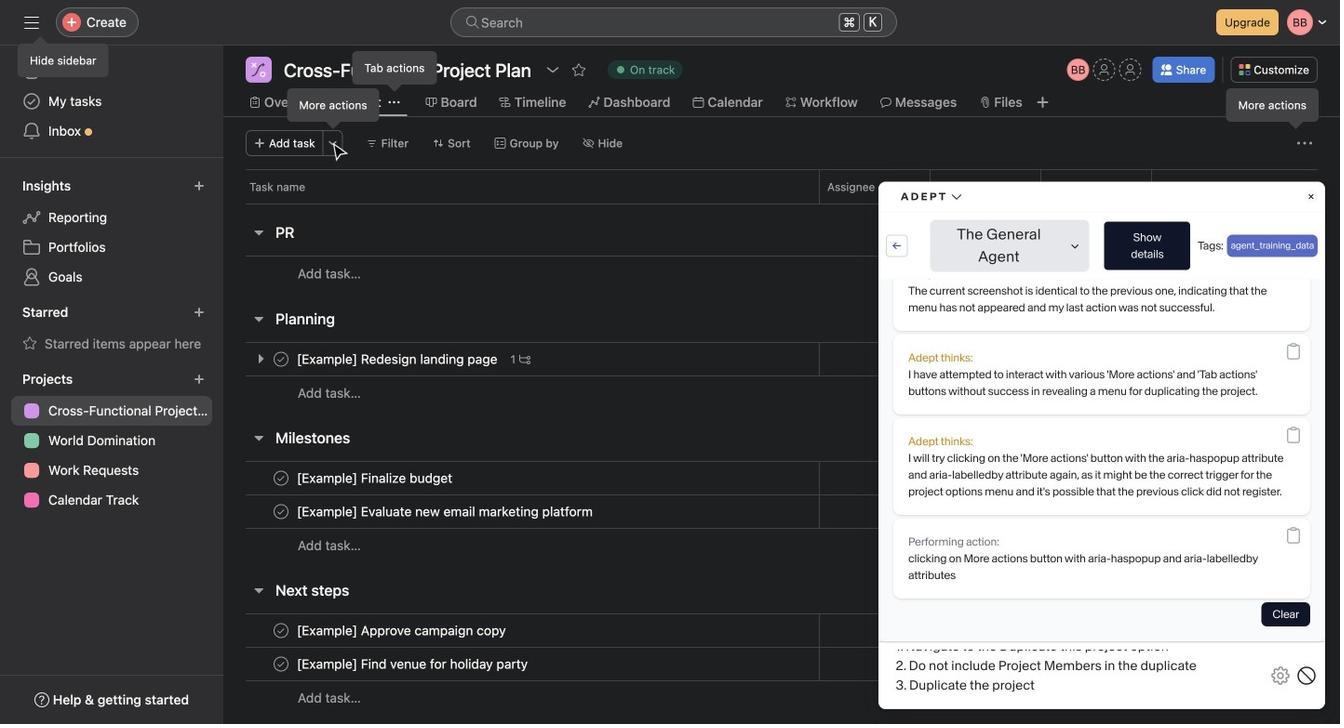 Task type: describe. For each thing, give the bounding box(es) containing it.
manage project members image
[[1067, 59, 1089, 81]]

[example] find venue for holiday party cell
[[223, 648, 819, 682]]

add items to starred image
[[194, 307, 205, 318]]

header milestones tree grid
[[223, 462, 1340, 563]]

[example] finalize budget cell
[[223, 462, 819, 496]]

1 collapse task list for this group image from the top
[[251, 225, 266, 240]]

[example] approve campaign copy cell
[[223, 614, 819, 649]]

[example] evaluate new email marketing platform cell
[[223, 495, 819, 530]]

starred element
[[0, 296, 223, 363]]

mark complete image for the [example] evaluate new email marketing platform cell
[[270, 501, 292, 523]]

show options image
[[545, 62, 560, 77]]

add tab image
[[1035, 95, 1050, 110]]

mark complete checkbox inside [example] redesign landing page 'cell'
[[270, 349, 292, 371]]

mark complete checkbox for task name text field within the [example] approve campaign copy cell
[[270, 620, 292, 643]]

mark complete checkbox for task name text box within the the [example] find venue for holiday party cell
[[270, 654, 292, 676]]

insights element
[[0, 169, 223, 296]]

1 subtask image
[[519, 354, 531, 365]]

[example] redesign landing page cell
[[223, 342, 819, 377]]

expand subtask list for the task [example] redesign landing page image
[[253, 352, 268, 367]]

collapse task list for this group image for "header milestones" tree grid
[[251, 431, 266, 446]]

mark complete image for the [example] finalize budget cell
[[270, 468, 292, 490]]

tab actions image
[[389, 97, 400, 108]]

Search tasks, projects, and more text field
[[450, 7, 897, 37]]

collapse task list for this group image for the header planning tree grid
[[251, 312, 266, 327]]

projects element
[[0, 363, 223, 519]]

mark complete checkbox for task name text field within the the [example] evaluate new email marketing platform cell
[[270, 501, 292, 523]]

mark complete checkbox for task name text field inside the [example] finalize budget cell
[[270, 468, 292, 490]]

hide sidebar image
[[24, 15, 39, 30]]



Task type: vqa. For each thing, say whether or not it's contained in the screenshot.
Header Next Steps TREE GRID's Collapse task list for this group icon
yes



Task type: locate. For each thing, give the bounding box(es) containing it.
Task name text field
[[293, 350, 503, 369], [293, 656, 533, 674]]

1 vertical spatial task name text field
[[293, 503, 598, 522]]

row
[[223, 169, 1340, 204], [246, 203, 1318, 205], [223, 256, 1340, 291], [223, 342, 1340, 377], [223, 376, 1340, 410], [223, 462, 1340, 496], [223, 495, 1340, 530], [223, 529, 1340, 563], [223, 614, 1340, 649], [223, 648, 1340, 682], [223, 681, 1340, 716]]

Task name text field
[[293, 469, 458, 488], [293, 503, 598, 522], [293, 622, 511, 641]]

None text field
[[279, 57, 536, 83]]

None field
[[450, 7, 897, 37]]

new project or portfolio image
[[194, 374, 205, 385]]

mark complete image for [example] approve campaign copy cell
[[270, 620, 292, 643]]

mark complete image
[[270, 468, 292, 490], [270, 501, 292, 523], [270, 620, 292, 643], [270, 654, 292, 676]]

task name text field inside [example] approve campaign copy cell
[[293, 622, 511, 641]]

1 mark complete checkbox from the top
[[270, 349, 292, 371]]

more actions image
[[327, 138, 338, 149]]

4 mark complete image from the top
[[270, 654, 292, 676]]

mark complete image inside the [example] finalize budget cell
[[270, 468, 292, 490]]

tooltip
[[19, 39, 107, 76], [353, 52, 436, 89], [288, 89, 378, 127], [1227, 89, 1318, 127]]

task name text field for mark complete icon inside the [example] approve campaign copy cell
[[293, 622, 511, 641]]

mark complete image for the [example] find venue for holiday party cell
[[270, 654, 292, 676]]

mark complete checkbox inside [example] approve campaign copy cell
[[270, 620, 292, 643]]

2 mark complete image from the top
[[270, 501, 292, 523]]

3 mark complete image from the top
[[270, 620, 292, 643]]

Mark complete checkbox
[[270, 349, 292, 371], [270, 468, 292, 490], [270, 501, 292, 523], [270, 620, 292, 643], [270, 654, 292, 676]]

mark complete image inside [example] approve campaign copy cell
[[270, 620, 292, 643]]

0 vertical spatial task name text field
[[293, 350, 503, 369]]

mark complete image
[[270, 349, 292, 371]]

task name text field inside the [example] evaluate new email marketing platform cell
[[293, 503, 598, 522]]

mark complete image inside the [example] evaluate new email marketing platform cell
[[270, 501, 292, 523]]

2 task name text field from the top
[[293, 503, 598, 522]]

task name text field inside [example] redesign landing page 'cell'
[[293, 350, 503, 369]]

1 vertical spatial task name text field
[[293, 656, 533, 674]]

header next steps tree grid
[[223, 614, 1340, 716]]

header planning tree grid
[[223, 342, 1340, 410]]

3 mark complete checkbox from the top
[[270, 501, 292, 523]]

3 task name text field from the top
[[293, 622, 511, 641]]

task name text field inside the [example] find venue for holiday party cell
[[293, 656, 533, 674]]

2 vertical spatial collapse task list for this group image
[[251, 431, 266, 446]]

5 mark complete checkbox from the top
[[270, 654, 292, 676]]

0 vertical spatial collapse task list for this group image
[[251, 225, 266, 240]]

mark complete image inside the [example] find venue for holiday party cell
[[270, 654, 292, 676]]

2 task name text field from the top
[[293, 656, 533, 674]]

line_and_symbols image
[[251, 62, 266, 77]]

1 task name text field from the top
[[293, 350, 503, 369]]

2 vertical spatial task name text field
[[293, 622, 511, 641]]

0 vertical spatial task name text field
[[293, 469, 458, 488]]

task name text field for mark complete icon inside the the [example] finalize budget cell
[[293, 469, 458, 488]]

2 collapse task list for this group image from the top
[[251, 312, 266, 327]]

2 mark complete checkbox from the top
[[270, 468, 292, 490]]

task name text field inside the [example] finalize budget cell
[[293, 469, 458, 488]]

4 mark complete checkbox from the top
[[270, 620, 292, 643]]

mark complete checkbox inside the [example] evaluate new email marketing platform cell
[[270, 501, 292, 523]]

collapse task list for this group image
[[251, 583, 266, 598]]

1 vertical spatial collapse task list for this group image
[[251, 312, 266, 327]]

collapse task list for this group image
[[251, 225, 266, 240], [251, 312, 266, 327], [251, 431, 266, 446]]

3 collapse task list for this group image from the top
[[251, 431, 266, 446]]

task name text field for mark complete icon in the [example] evaluate new email marketing platform cell
[[293, 503, 598, 522]]

add to starred image
[[571, 62, 586, 77]]

1 task name text field from the top
[[293, 469, 458, 488]]

global element
[[0, 46, 223, 157]]

mark complete checkbox inside the [example] find venue for holiday party cell
[[270, 654, 292, 676]]

new insights image
[[194, 181, 205, 192]]

1 mark complete image from the top
[[270, 468, 292, 490]]

mark complete checkbox inside the [example] finalize budget cell
[[270, 468, 292, 490]]



